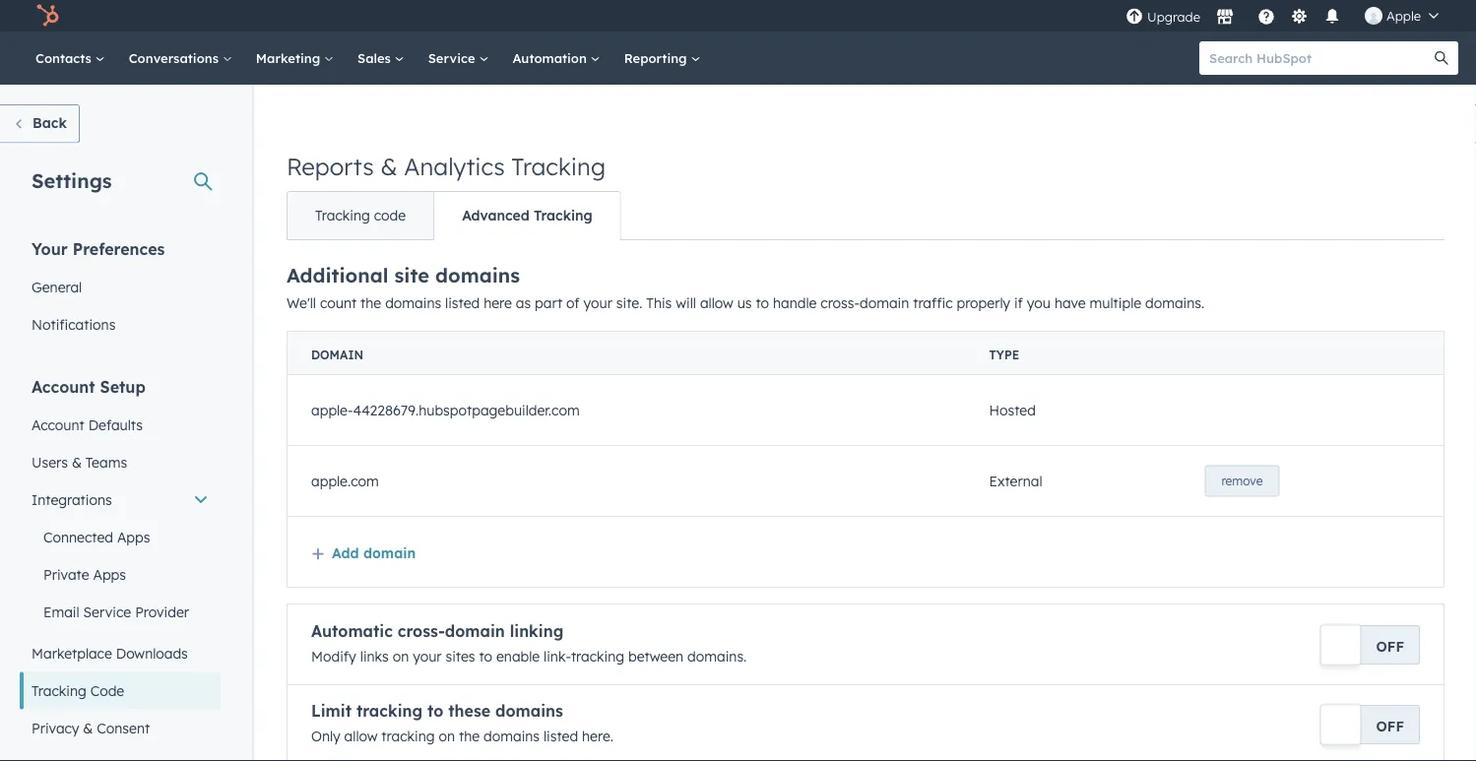 Task type: locate. For each thing, give the bounding box(es) containing it.
here
[[484, 294, 512, 312]]

cross- right automatic
[[398, 621, 445, 641]]

tracking up the advanced tracking
[[511, 152, 606, 181]]

as
[[516, 294, 531, 312]]

domain left traffic
[[860, 294, 909, 312]]

apps for connected apps
[[117, 528, 150, 546]]

service
[[428, 50, 479, 66], [83, 603, 131, 620]]

tracking code link
[[20, 672, 221, 709]]

to inside automatic cross-domain linking modify links on your sites to enable link-tracking between domains.
[[479, 648, 492, 665]]

1 vertical spatial account
[[32, 416, 84, 433]]

notifications link
[[20, 306, 221, 343]]

apple button
[[1353, 0, 1451, 32]]

enable
[[496, 648, 540, 665]]

account up account defaults
[[32, 377, 95, 396]]

domains. right between
[[687, 648, 747, 665]]

& right privacy
[[83, 719, 93, 737]]

your left the sites
[[413, 648, 442, 665]]

listed left here.
[[544, 728, 578, 745]]

settings
[[32, 168, 112, 193]]

2 vertical spatial &
[[83, 719, 93, 737]]

1 vertical spatial listed
[[544, 728, 578, 745]]

0 horizontal spatial domains.
[[687, 648, 747, 665]]

0 vertical spatial the
[[360, 294, 381, 312]]

0 vertical spatial apps
[[117, 528, 150, 546]]

to inside additional site domains we'll count the domains listed here as part of your site. this will allow us to handle cross-domain traffic properly if you have multiple domains.
[[756, 294, 769, 312]]

on inside automatic cross-domain linking modify links on your sites to enable link-tracking between domains.
[[393, 648, 409, 665]]

marketplaces image
[[1216, 9, 1234, 27]]

remove
[[1221, 474, 1263, 488]]

domains. right multiple
[[1145, 294, 1204, 312]]

connected apps
[[43, 528, 150, 546]]

0 vertical spatial &
[[380, 152, 397, 181]]

0 horizontal spatial the
[[360, 294, 381, 312]]

0 horizontal spatial cross-
[[398, 621, 445, 641]]

setup
[[100, 377, 146, 396]]

these
[[448, 701, 491, 721]]

0 horizontal spatial domain
[[363, 544, 416, 561]]

analytics
[[404, 152, 505, 181]]

0 horizontal spatial allow
[[344, 728, 378, 745]]

apps down the integrations button
[[117, 528, 150, 546]]

upgrade
[[1147, 9, 1200, 25]]

domain right 'add'
[[363, 544, 416, 561]]

0 vertical spatial service
[[428, 50, 479, 66]]

& up "code" at left
[[380, 152, 397, 181]]

2 vertical spatial to
[[427, 701, 443, 721]]

1 vertical spatial service
[[83, 603, 131, 620]]

tracking up privacy
[[32, 682, 86, 699]]

cross- right handle
[[821, 294, 860, 312]]

apps up email service provider
[[93, 566, 126, 583]]

if
[[1014, 294, 1023, 312]]

0 vertical spatial domains.
[[1145, 294, 1204, 312]]

0 horizontal spatial to
[[427, 701, 443, 721]]

2 horizontal spatial &
[[380, 152, 397, 181]]

email
[[43, 603, 79, 620]]

0 vertical spatial listed
[[445, 294, 480, 312]]

1 horizontal spatial to
[[479, 648, 492, 665]]

1 vertical spatial &
[[72, 453, 82, 471]]

0 horizontal spatial on
[[393, 648, 409, 665]]

help image
[[1257, 9, 1275, 27]]

menu containing apple
[[1124, 0, 1452, 32]]

marketplace downloads link
[[20, 635, 221, 672]]

1 horizontal spatial &
[[83, 719, 93, 737]]

contacts link
[[24, 32, 117, 85]]

listed
[[445, 294, 480, 312], [544, 728, 578, 745]]

domain inside automatic cross-domain linking modify links on your sites to enable link-tracking between domains.
[[445, 621, 505, 641]]

upgrade image
[[1126, 8, 1143, 26]]

tracking right only
[[381, 728, 435, 745]]

1 vertical spatial apps
[[93, 566, 126, 583]]

to right us
[[756, 294, 769, 312]]

0 vertical spatial account
[[32, 377, 95, 396]]

listed left here
[[445, 294, 480, 312]]

1 horizontal spatial domains.
[[1145, 294, 1204, 312]]

1 vertical spatial domains.
[[687, 648, 747, 665]]

the
[[360, 294, 381, 312], [459, 728, 480, 745]]

1 vertical spatial off
[[1376, 717, 1404, 735]]

apps for private apps
[[93, 566, 126, 583]]

& right the users
[[72, 453, 82, 471]]

1 horizontal spatial listed
[[544, 728, 578, 745]]

0 vertical spatial off
[[1376, 638, 1404, 655]]

44228679.hubspotpagebuilder.com
[[353, 402, 580, 419]]

advanced tracking link
[[433, 192, 620, 239]]

your inside additional site domains we'll count the domains listed here as part of your site. this will allow us to handle cross-domain traffic properly if you have multiple domains.
[[583, 294, 612, 312]]

2 horizontal spatial domain
[[860, 294, 909, 312]]

navigation
[[287, 191, 621, 240]]

site
[[394, 263, 429, 288]]

domains.
[[1145, 294, 1204, 312], [687, 648, 747, 665]]

0 horizontal spatial your
[[413, 648, 442, 665]]

1 vertical spatial allow
[[344, 728, 378, 745]]

hosted
[[989, 402, 1036, 419]]

account
[[32, 377, 95, 396], [32, 416, 84, 433]]

& for analytics
[[380, 152, 397, 181]]

1 horizontal spatial service
[[428, 50, 479, 66]]

allow right only
[[344, 728, 378, 745]]

of
[[566, 294, 580, 312]]

1 vertical spatial domain
[[363, 544, 416, 561]]

apps
[[117, 528, 150, 546], [93, 566, 126, 583]]

to left these
[[427, 701, 443, 721]]

your
[[583, 294, 612, 312], [413, 648, 442, 665]]

service inside account setup element
[[83, 603, 131, 620]]

1 vertical spatial your
[[413, 648, 442, 665]]

allow left us
[[700, 294, 733, 312]]

only
[[311, 728, 340, 745]]

0 vertical spatial allow
[[700, 294, 733, 312]]

additional
[[287, 263, 388, 288]]

allow
[[700, 294, 733, 312], [344, 728, 378, 745]]

your preferences
[[32, 239, 165, 258]]

0 vertical spatial tracking
[[571, 648, 624, 665]]

2 horizontal spatial to
[[756, 294, 769, 312]]

automation
[[512, 50, 591, 66]]

0 vertical spatial cross-
[[821, 294, 860, 312]]

1 vertical spatial tracking
[[356, 701, 423, 721]]

0 vertical spatial to
[[756, 294, 769, 312]]

marketing link
[[244, 32, 346, 85]]

on inside limit tracking to these domains only allow tracking on the domains listed here.
[[439, 728, 455, 745]]

2 account from the top
[[32, 416, 84, 433]]

1 horizontal spatial domain
[[445, 621, 505, 641]]

0 vertical spatial on
[[393, 648, 409, 665]]

navigation containing tracking code
[[287, 191, 621, 240]]

code
[[90, 682, 124, 699]]

you
[[1027, 294, 1051, 312]]

0 horizontal spatial &
[[72, 453, 82, 471]]

on down these
[[439, 728, 455, 745]]

domains up here
[[435, 263, 520, 288]]

multiple
[[1090, 294, 1141, 312]]

0 vertical spatial your
[[583, 294, 612, 312]]

cross- inside automatic cross-domain linking modify links on your sites to enable link-tracking between domains.
[[398, 621, 445, 641]]

1 horizontal spatial on
[[439, 728, 455, 745]]

add
[[332, 544, 359, 561]]

add domain button
[[311, 544, 416, 561]]

settings link
[[1287, 5, 1312, 26]]

additional site domains we'll count the domains listed here as part of your site. this will allow us to handle cross-domain traffic properly if you have multiple domains.
[[287, 263, 1204, 312]]

the inside limit tracking to these domains only allow tracking on the domains listed here.
[[459, 728, 480, 745]]

domains
[[435, 263, 520, 288], [385, 294, 441, 312], [495, 701, 563, 721], [483, 728, 540, 745]]

2 vertical spatial domain
[[445, 621, 505, 641]]

1 vertical spatial the
[[459, 728, 480, 745]]

service right sales link on the top
[[428, 50, 479, 66]]

& for consent
[[83, 719, 93, 737]]

search image
[[1435, 51, 1449, 65]]

allow inside additional site domains we'll count the domains listed here as part of your site. this will allow us to handle cross-domain traffic properly if you have multiple domains.
[[700, 294, 733, 312]]

the right count
[[360, 294, 381, 312]]

account for account defaults
[[32, 416, 84, 433]]

consent
[[97, 719, 150, 737]]

service down private apps link
[[83, 603, 131, 620]]

1 horizontal spatial the
[[459, 728, 480, 745]]

2 off from the top
[[1376, 717, 1404, 735]]

menu
[[1124, 0, 1452, 32]]

0 horizontal spatial service
[[83, 603, 131, 620]]

0 vertical spatial domain
[[860, 294, 909, 312]]

1 horizontal spatial cross-
[[821, 294, 860, 312]]

reporting link
[[612, 32, 712, 85]]

1 vertical spatial cross-
[[398, 621, 445, 641]]

0 horizontal spatial listed
[[445, 294, 480, 312]]

the down these
[[459, 728, 480, 745]]

your right of
[[583, 294, 612, 312]]

connected
[[43, 528, 113, 546]]

domain up the sites
[[445, 621, 505, 641]]

to
[[756, 294, 769, 312], [479, 648, 492, 665], [427, 701, 443, 721]]

on right links
[[393, 648, 409, 665]]

1 vertical spatial on
[[439, 728, 455, 745]]

1 horizontal spatial allow
[[700, 294, 733, 312]]

back link
[[0, 104, 80, 143]]

off for automatic cross-domain linking
[[1376, 638, 1404, 655]]

tracking left between
[[571, 648, 624, 665]]

1 horizontal spatial your
[[583, 294, 612, 312]]

handle
[[773, 294, 817, 312]]

traffic
[[913, 294, 953, 312]]

advanced
[[462, 207, 530, 224]]

to right the sites
[[479, 648, 492, 665]]

account up the users
[[32, 416, 84, 433]]

tracking down links
[[356, 701, 423, 721]]

automatic cross-domain linking modify links on your sites to enable link-tracking between domains.
[[311, 621, 747, 665]]

1 account from the top
[[32, 377, 95, 396]]

tracking code
[[32, 682, 124, 699]]

notifications button
[[1316, 0, 1349, 32]]

1 off from the top
[[1376, 638, 1404, 655]]

limit
[[311, 701, 352, 721]]

private
[[43, 566, 89, 583]]

cross-
[[821, 294, 860, 312], [398, 621, 445, 641]]

integrations
[[32, 491, 112, 508]]

1 vertical spatial to
[[479, 648, 492, 665]]

account setup element
[[20, 376, 221, 761]]



Task type: vqa. For each thing, say whether or not it's contained in the screenshot.
the Privacy
yes



Task type: describe. For each thing, give the bounding box(es) containing it.
tracking right advanced on the top of the page
[[534, 207, 593, 224]]

help button
[[1250, 0, 1283, 32]]

marketplace
[[32, 645, 112, 662]]

domains. inside automatic cross-domain linking modify links on your sites to enable link-tracking between domains.
[[687, 648, 747, 665]]

type
[[989, 348, 1019, 362]]

tracking inside account setup element
[[32, 682, 86, 699]]

reports
[[287, 152, 374, 181]]

integrations button
[[20, 481, 221, 518]]

domain inside additional site domains we'll count the domains listed here as part of your site. this will allow us to handle cross-domain traffic properly if you have multiple domains.
[[860, 294, 909, 312]]

here.
[[582, 728, 613, 745]]

link-
[[544, 648, 571, 665]]

connected apps link
[[20, 518, 221, 556]]

remove button
[[1205, 465, 1280, 497]]

private apps link
[[20, 556, 221, 593]]

users
[[32, 453, 68, 471]]

domain
[[311, 348, 363, 362]]

your
[[32, 239, 68, 258]]

count
[[320, 294, 357, 312]]

email service provider link
[[20, 593, 221, 631]]

automatic
[[311, 621, 393, 641]]

to inside limit tracking to these domains only allow tracking on the domains listed here.
[[427, 701, 443, 721]]

allow inside limit tracking to these domains only allow tracking on the domains listed here.
[[344, 728, 378, 745]]

automation link
[[501, 32, 612, 85]]

domains down site
[[385, 294, 441, 312]]

provider
[[135, 603, 189, 620]]

privacy & consent
[[32, 719, 150, 737]]

apple-
[[311, 402, 353, 419]]

& for teams
[[72, 453, 82, 471]]

reports & analytics tracking
[[287, 152, 606, 181]]

your preferences element
[[20, 238, 221, 343]]

tracking inside automatic cross-domain linking modify links on your sites to enable link-tracking between domains.
[[571, 648, 624, 665]]

domains down enable
[[495, 701, 563, 721]]

email service provider
[[43, 603, 189, 620]]

account defaults link
[[20, 406, 221, 444]]

conversations link
[[117, 32, 244, 85]]

sales
[[357, 50, 395, 66]]

modify
[[311, 648, 356, 665]]

cross- inside additional site domains we'll count the domains listed here as part of your site. this will allow us to handle cross-domain traffic properly if you have multiple domains.
[[821, 294, 860, 312]]

downloads
[[116, 645, 188, 662]]

reporting
[[624, 50, 691, 66]]

users & teams link
[[20, 444, 221, 481]]

domains. inside additional site domains we'll count the domains listed here as part of your site. this will allow us to handle cross-domain traffic properly if you have multiple domains.
[[1145, 294, 1204, 312]]

links
[[360, 648, 389, 665]]

account for account setup
[[32, 377, 95, 396]]

tracking code link
[[288, 192, 433, 239]]

code
[[374, 207, 406, 224]]

2 vertical spatial tracking
[[381, 728, 435, 745]]

properly
[[957, 294, 1010, 312]]

contacts
[[35, 50, 95, 66]]

notifications image
[[1323, 9, 1341, 27]]

marketing
[[256, 50, 324, 66]]

defaults
[[88, 416, 143, 433]]

off for limit tracking to these domains
[[1376, 717, 1404, 735]]

preferences
[[73, 239, 165, 258]]

tracking code
[[315, 207, 406, 224]]

advanced tracking
[[462, 207, 593, 224]]

conversations
[[129, 50, 222, 66]]

private apps
[[43, 566, 126, 583]]

sales link
[[346, 32, 416, 85]]

between
[[628, 648, 684, 665]]

external
[[989, 472, 1042, 490]]

apple-44228679.hubspotpagebuilder.com
[[311, 402, 580, 419]]

this
[[646, 294, 672, 312]]

domains down these
[[483, 728, 540, 745]]

hubspot link
[[24, 4, 74, 28]]

have
[[1055, 294, 1086, 312]]

settings image
[[1290, 8, 1308, 26]]

privacy & consent link
[[20, 709, 221, 747]]

notifications
[[32, 316, 116, 333]]

privacy
[[32, 719, 79, 737]]

listed inside limit tracking to these domains only allow tracking on the domains listed here.
[[544, 728, 578, 745]]

linking
[[510, 621, 564, 641]]

bob builder image
[[1365, 7, 1383, 25]]

teams
[[86, 453, 127, 471]]

we'll
[[287, 294, 316, 312]]

your inside automatic cross-domain linking modify links on your sites to enable link-tracking between domains.
[[413, 648, 442, 665]]

general link
[[20, 268, 221, 306]]

general
[[32, 278, 82, 295]]

will
[[676, 294, 696, 312]]

service inside "link"
[[428, 50, 479, 66]]

add domain
[[332, 544, 416, 561]]

users & teams
[[32, 453, 127, 471]]

apple
[[1386, 7, 1421, 24]]

hubspot image
[[35, 4, 59, 28]]

the inside additional site domains we'll count the domains listed here as part of your site. this will allow us to handle cross-domain traffic properly if you have multiple domains.
[[360, 294, 381, 312]]

tracking left "code" at left
[[315, 207, 370, 224]]

account defaults
[[32, 416, 143, 433]]

search button
[[1425, 41, 1458, 75]]

Search HubSpot search field
[[1199, 41, 1441, 75]]

part
[[535, 294, 562, 312]]

sites
[[446, 648, 475, 665]]

apple.com
[[311, 472, 379, 490]]

listed inside additional site domains we'll count the domains listed here as part of your site. this will allow us to handle cross-domain traffic properly if you have multiple domains.
[[445, 294, 480, 312]]

site.
[[616, 294, 642, 312]]



